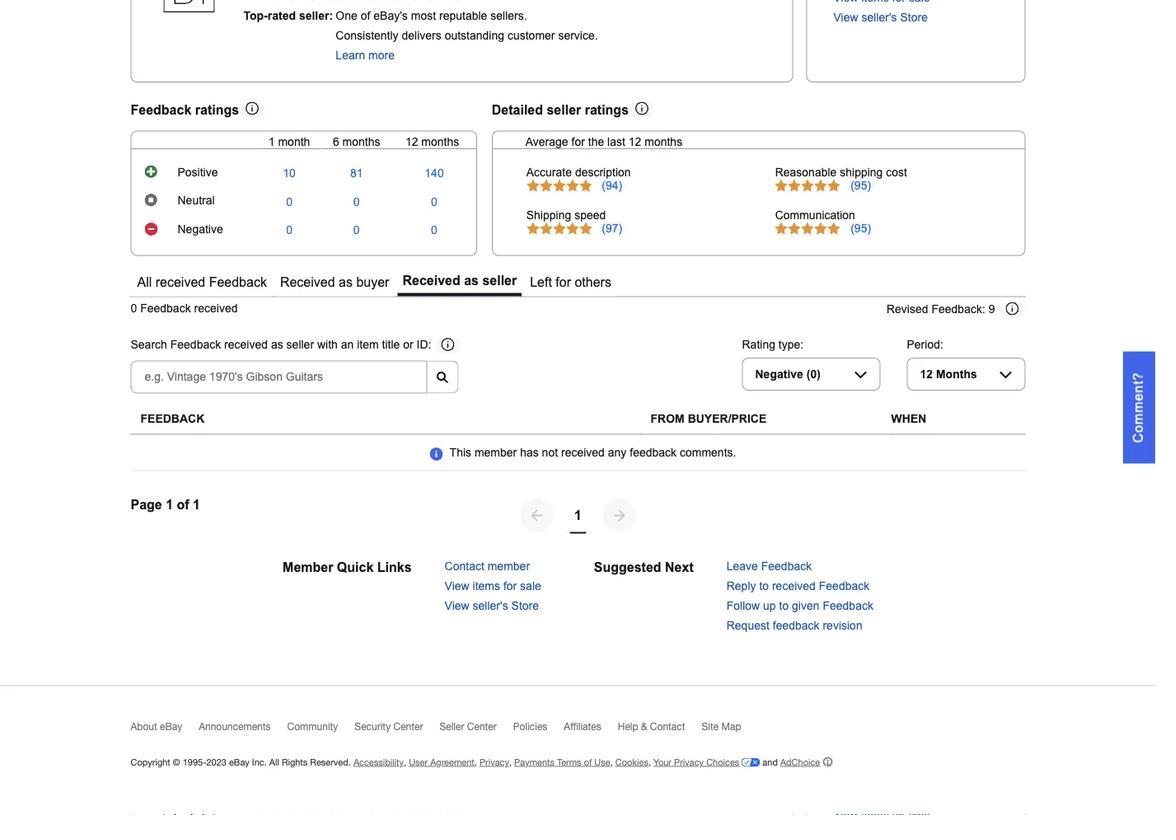 Task type: locate. For each thing, give the bounding box(es) containing it.
received as buyer
[[280, 275, 389, 290]]

months for 6 months
[[343, 135, 380, 148]]

1 vertical spatial feedback
[[773, 620, 820, 632]]

as up "e.g. vintage 1970's gibson guitars" text box
[[271, 339, 283, 352]]

months up 140
[[421, 135, 459, 148]]

12 inside popup button
[[920, 368, 933, 381]]

1 month
[[268, 135, 310, 148]]

1 vertical spatial for
[[556, 275, 571, 290]]

from buyer/price element
[[651, 413, 767, 425]]

month
[[278, 135, 310, 148]]

ebay right about
[[160, 720, 182, 732]]

0 vertical spatial to
[[759, 580, 769, 593]]

of right one
[[361, 10, 370, 22]]

1 horizontal spatial months
[[421, 135, 459, 148]]

1 navigation
[[520, 498, 636, 534]]

2 center from the left
[[467, 720, 497, 732]]

item
[[357, 339, 379, 352]]

inc.
[[252, 757, 267, 767]]

0 vertical spatial feedback
[[630, 446, 677, 459]]

1 horizontal spatial feedback
[[773, 620, 820, 632]]

user
[[409, 757, 428, 767]]

as
[[464, 273, 479, 288], [339, 275, 353, 290], [271, 339, 283, 352]]

2 horizontal spatial months
[[645, 135, 683, 148]]

feedback inside button
[[209, 275, 267, 290]]

(0)
[[807, 368, 821, 381]]

center for seller center
[[467, 720, 497, 732]]

0 vertical spatial (95) button
[[848, 179, 874, 193]]

12 right last
[[629, 135, 641, 148]]

to right up
[[779, 600, 789, 613]]

1 horizontal spatial all
[[269, 757, 279, 767]]

12
[[405, 135, 418, 148], [629, 135, 641, 148], [920, 368, 933, 381]]

(95) down shipping
[[851, 179, 871, 192]]

as left left
[[464, 273, 479, 288]]

0 vertical spatial of
[[361, 10, 370, 22]]

1 vertical spatial view seller's store link
[[445, 600, 539, 613]]

negative down neutral
[[178, 223, 223, 236]]

2 vertical spatial of
[[584, 757, 592, 767]]

, left privacy link
[[475, 757, 477, 767]]

for left the
[[572, 135, 585, 148]]

received left buyer
[[280, 275, 335, 290]]

1 horizontal spatial ratings
[[585, 102, 629, 117]]

0 horizontal spatial ratings
[[195, 102, 239, 117]]

to down leave feedback "link"
[[759, 580, 769, 593]]

received inside 'button'
[[403, 273, 460, 288]]

one
[[336, 10, 358, 22]]

affiliates
[[564, 720, 601, 732]]

feedback
[[131, 102, 191, 117], [209, 275, 267, 290], [140, 302, 191, 315], [170, 339, 221, 352], [761, 560, 812, 573], [819, 580, 870, 593], [823, 600, 874, 613]]

received up follow up to given feedback link
[[772, 580, 816, 593]]

3 , from the left
[[509, 757, 512, 767]]

seller up 'average'
[[547, 102, 581, 117]]

of right page
[[177, 498, 189, 512]]

1 vertical spatial member
[[488, 560, 530, 573]]

©
[[173, 757, 180, 767]]

2 horizontal spatial 12
[[920, 368, 933, 381]]

0 vertical spatial (95)
[[851, 179, 871, 192]]

0 horizontal spatial all
[[137, 275, 152, 290]]

2 (95) button from the top
[[848, 222, 874, 235]]

0 horizontal spatial seller's
[[473, 600, 508, 613]]

0 horizontal spatial seller
[[286, 339, 314, 352]]

ratings up positive
[[195, 102, 239, 117]]

learn more link
[[336, 49, 395, 62]]

1 vertical spatial store
[[511, 600, 539, 613]]

as inside 'button'
[[464, 273, 479, 288]]

store
[[900, 11, 928, 24], [511, 600, 539, 613]]

when
[[891, 413, 927, 425]]

reply to received feedback link
[[727, 580, 870, 593]]

detailed
[[492, 102, 543, 117]]

feedback right any
[[630, 446, 677, 459]]

0 horizontal spatial received
[[280, 275, 335, 290]]

leave feedback link
[[727, 560, 812, 573]]

your
[[654, 757, 672, 767]]

0
[[286, 195, 293, 208], [353, 195, 360, 208], [431, 195, 438, 208], [286, 224, 293, 237], [353, 224, 360, 237], [431, 224, 438, 237], [131, 302, 137, 315]]

0 horizontal spatial 12
[[405, 135, 418, 148]]

contact member view items for sale view seller's store
[[445, 560, 541, 613]]

learn
[[336, 49, 365, 62]]

adchoice link
[[780, 757, 833, 767]]

(95) button for communication
[[848, 222, 874, 235]]

description
[[575, 166, 631, 179]]

0 horizontal spatial privacy
[[480, 757, 509, 767]]

announcements link
[[199, 720, 287, 739]]

customer
[[508, 29, 555, 42]]

5 , from the left
[[649, 757, 651, 767]]

privacy down seller center link
[[480, 757, 509, 767]]

1995-
[[183, 757, 206, 767]]

0 vertical spatial negative
[[178, 223, 223, 236]]

2 horizontal spatial seller
[[547, 102, 581, 117]]

, left payments
[[509, 757, 512, 767]]

of left use on the bottom right
[[584, 757, 592, 767]]

0 horizontal spatial center
[[394, 720, 423, 732]]

reasonable
[[775, 166, 837, 179]]

feedback inside leave feedback reply to received feedback follow up to given feedback request feedback revision
[[773, 620, 820, 632]]

about
[[131, 720, 157, 732]]

(95) for reasonable shipping cost
[[851, 179, 871, 192]]

(95) button down 95 ratings received on reasonable shipping cost. click to check average rating. element
[[848, 222, 874, 235]]

1 vertical spatial seller's
[[473, 600, 508, 613]]

0 vertical spatial member
[[475, 446, 517, 459]]

contact member link
[[445, 560, 530, 573]]

store inside the contact member view items for sale view seller's store
[[511, 600, 539, 613]]

, left user
[[404, 757, 406, 767]]

1 horizontal spatial 12
[[629, 135, 641, 148]]

left
[[530, 275, 552, 290]]

0 horizontal spatial feedback
[[630, 446, 677, 459]]

0 horizontal spatial ebay
[[160, 720, 182, 732]]

for for average
[[572, 135, 585, 148]]

0 horizontal spatial contact
[[445, 560, 484, 573]]

all right inc.
[[269, 757, 279, 767]]

2 vertical spatial view
[[445, 600, 469, 613]]

neutral
[[178, 194, 215, 207]]

as inside button
[[339, 275, 353, 290]]

seller center
[[440, 720, 497, 732]]

2 horizontal spatial of
[[584, 757, 592, 767]]

view seller's store
[[834, 11, 928, 24]]

negative for negative
[[178, 223, 223, 236]]

10
[[283, 167, 296, 180]]

cookies
[[615, 757, 649, 767]]

12 months button
[[907, 358, 1026, 391]]

feedback:
[[932, 303, 986, 316]]

1 vertical spatial negative
[[755, 368, 803, 381]]

ratings
[[195, 102, 239, 117], [585, 102, 629, 117]]

from buyer/price
[[651, 413, 767, 425]]

(94)
[[602, 179, 622, 192]]

2 vertical spatial seller
[[286, 339, 314, 352]]

member inside the contact member view items for sale view seller's store
[[488, 560, 530, 573]]

1 horizontal spatial seller
[[482, 273, 517, 288]]

1 inside 1 button
[[574, 508, 582, 523]]

reply
[[727, 580, 756, 593]]

1 privacy from the left
[[480, 757, 509, 767]]

months
[[343, 135, 380, 148], [421, 135, 459, 148], [645, 135, 683, 148]]

more
[[368, 49, 395, 62]]

, left your
[[649, 757, 651, 767]]

received right buyer
[[403, 273, 460, 288]]

ebay's
[[374, 10, 408, 22]]

12 for 12 months
[[405, 135, 418, 148]]

1 vertical spatial (95) button
[[848, 222, 874, 235]]

received right not at left bottom
[[561, 446, 605, 459]]

rating type:
[[742, 338, 804, 351]]

title
[[382, 339, 400, 352]]

0 vertical spatial for
[[572, 135, 585, 148]]

negative inside "dropdown button"
[[755, 368, 803, 381]]

1 horizontal spatial contact
[[650, 720, 685, 732]]

buyer
[[356, 275, 389, 290]]

when element
[[891, 413, 927, 425]]

0 vertical spatial contact
[[445, 560, 484, 573]]

all inside all received feedback button
[[137, 275, 152, 290]]

1 horizontal spatial negative
[[755, 368, 803, 381]]

as left buyer
[[339, 275, 353, 290]]

all up 0 feedback received
[[137, 275, 152, 290]]

quick
[[337, 560, 374, 575]]

95 ratings received on communication. click to check average rating. element
[[851, 222, 871, 235]]

accessibility
[[353, 757, 404, 767]]

member up view items for sale link
[[488, 560, 530, 573]]

feedback down follow up to given feedback link
[[773, 620, 820, 632]]

1 horizontal spatial ebay
[[229, 757, 250, 767]]

0 vertical spatial all
[[137, 275, 152, 290]]

ebay left inc.
[[229, 757, 250, 767]]

center right security
[[394, 720, 423, 732]]

2 horizontal spatial as
[[464, 273, 479, 288]]

period:
[[907, 338, 944, 351]]

received up 0 feedback received
[[156, 275, 205, 290]]

(95) down 95 ratings received on reasonable shipping cost. click to check average rating. element
[[851, 222, 871, 235]]

1 horizontal spatial as
[[339, 275, 353, 290]]

seller left the with
[[286, 339, 314, 352]]

0 button
[[286, 195, 293, 209], [353, 195, 360, 209], [431, 195, 438, 209], [286, 224, 293, 237], [353, 224, 360, 237], [431, 224, 438, 237]]

feedback element
[[141, 413, 205, 425]]

1 vertical spatial seller
[[482, 273, 517, 288]]

comments.
[[680, 446, 736, 459]]

contact right &
[[650, 720, 685, 732]]

e.g. Vintage 1970's Gibson Guitars text field
[[131, 361, 427, 394]]

security center
[[355, 720, 423, 732]]

received inside button
[[280, 275, 335, 290]]

(95)
[[851, 179, 871, 192], [851, 222, 871, 235]]

0 horizontal spatial store
[[511, 600, 539, 613]]

1 horizontal spatial center
[[467, 720, 497, 732]]

1 horizontal spatial to
[[779, 600, 789, 613]]

as for buyer
[[339, 275, 353, 290]]

from
[[651, 413, 685, 425]]

ratings up the average for the last 12 months
[[585, 102, 629, 117]]

0 vertical spatial view
[[834, 11, 858, 24]]

0 horizontal spatial negative
[[178, 223, 223, 236]]

seller left left
[[482, 273, 517, 288]]

12 down "period:"
[[920, 368, 933, 381]]

1 vertical spatial of
[[177, 498, 189, 512]]

2 months from the left
[[421, 135, 459, 148]]

privacy
[[480, 757, 509, 767], [674, 757, 704, 767]]

, left cookies link
[[610, 757, 613, 767]]

for left sale
[[503, 580, 517, 593]]

center right seller
[[467, 720, 497, 732]]

seller inside received as seller 'button'
[[482, 273, 517, 288]]

your privacy choices link
[[654, 757, 760, 767]]

months right last
[[645, 135, 683, 148]]

help
[[618, 720, 638, 732]]

12 for 12 months
[[920, 368, 933, 381]]

12 right 6 months
[[405, 135, 418, 148]]

site map link
[[702, 720, 758, 739]]

negative down the select the type of feedback rating you want to see element
[[755, 368, 803, 381]]

140 button
[[425, 167, 444, 180]]

1 horizontal spatial received
[[403, 273, 460, 288]]

buyer/price
[[688, 413, 767, 425]]

revised
[[887, 303, 928, 316]]

1 months from the left
[[343, 135, 380, 148]]

view seller's store link
[[834, 11, 928, 24], [445, 600, 539, 613]]

1 horizontal spatial store
[[900, 11, 928, 24]]

1 vertical spatial contact
[[650, 720, 685, 732]]

rating
[[742, 338, 775, 351]]

0 horizontal spatial months
[[343, 135, 380, 148]]

main content
[[131, 0, 1156, 659]]

accessibility link
[[353, 757, 404, 767]]

1 vertical spatial (95)
[[851, 222, 871, 235]]

2 vertical spatial for
[[503, 580, 517, 593]]

1 horizontal spatial privacy
[[674, 757, 704, 767]]

2 (95) from the top
[[851, 222, 871, 235]]

0 horizontal spatial of
[[177, 498, 189, 512]]

for right left
[[556, 275, 571, 290]]

main content containing feedback ratings
[[131, 0, 1156, 659]]

1 horizontal spatial of
[[361, 10, 370, 22]]

feedback
[[141, 413, 205, 425]]

(95) button
[[848, 179, 874, 193], [848, 222, 874, 235]]

member left has at the left bottom of the page
[[475, 446, 517, 459]]

1 horizontal spatial view seller's store link
[[834, 11, 928, 24]]

negative (0)
[[755, 368, 821, 381]]

1 (95) button from the top
[[848, 179, 874, 193]]

(95) button down shipping
[[848, 179, 874, 193]]

policies link
[[513, 720, 564, 739]]

delivers
[[402, 29, 442, 42]]

seller
[[547, 102, 581, 117], [482, 273, 517, 288], [286, 339, 314, 352]]

contact up items
[[445, 560, 484, 573]]

as for seller
[[464, 273, 479, 288]]

any
[[608, 446, 627, 459]]

copyright
[[131, 757, 170, 767]]

months right 6
[[343, 135, 380, 148]]

privacy right your
[[674, 757, 704, 767]]

for inside left for others button
[[556, 275, 571, 290]]

1 center from the left
[[394, 720, 423, 732]]

1 (95) from the top
[[851, 179, 871, 192]]

1 horizontal spatial seller's
[[862, 11, 897, 24]]

0 horizontal spatial as
[[271, 339, 283, 352]]

and adchoice
[[760, 757, 820, 767]]



Task type: vqa. For each thing, say whether or not it's contained in the screenshot.
the 'are'
no



Task type: describe. For each thing, give the bounding box(es) containing it.
0 vertical spatial seller's
[[862, 11, 897, 24]]

(94) button
[[599, 179, 625, 193]]

page
[[131, 498, 162, 512]]

shipping
[[840, 166, 883, 179]]

10 button
[[283, 167, 296, 180]]

has
[[520, 446, 539, 459]]

page 1 of 1
[[131, 498, 200, 512]]

for inside the contact member view items for sale view seller's store
[[503, 580, 517, 593]]

0 feedback received
[[131, 302, 238, 315]]

140
[[425, 167, 444, 180]]

policies
[[513, 720, 548, 732]]

sellers.
[[491, 10, 527, 22]]

2 privacy from the left
[[674, 757, 704, 767]]

type:
[[779, 338, 804, 351]]

request feedback revision link
[[727, 620, 863, 632]]

accurate
[[526, 166, 572, 179]]

select the type of feedback rating you want to see element
[[742, 338, 804, 351]]

0 vertical spatial ebay
[[160, 720, 182, 732]]

1 ratings from the left
[[195, 102, 239, 117]]

received as buyer button
[[275, 269, 394, 296]]

suggested
[[594, 560, 661, 575]]

(95) for communication
[[851, 222, 871, 235]]

received for received as seller
[[403, 273, 460, 288]]

member
[[283, 560, 333, 575]]

81 button
[[350, 167, 363, 180]]

cost
[[886, 166, 907, 179]]

received inside button
[[156, 275, 205, 290]]

months for 12 months
[[421, 135, 459, 148]]

community link
[[287, 720, 355, 739]]

or
[[403, 339, 413, 352]]

95 ratings received on reasonable shipping cost. click to check average rating. element
[[851, 179, 871, 192]]

received down all received feedback button
[[194, 302, 238, 315]]

reasonable shipping cost
[[775, 166, 907, 179]]

feedback ratings
[[131, 102, 239, 117]]

top-rated seller: one of ebay's most reputable sellers. consistently delivers outstanding customer service. learn more
[[244, 10, 598, 62]]

2023
[[206, 757, 227, 767]]

2 ratings from the left
[[585, 102, 629, 117]]

next
[[665, 560, 694, 575]]

all received feedback
[[137, 275, 267, 290]]

search feedback received as seller with an item title or id:
[[131, 339, 431, 352]]

negative for negative (0)
[[755, 368, 803, 381]]

for for left
[[556, 275, 571, 290]]

copyright © 1995-2023 ebay inc. all rights reserved. accessibility , user agreement , privacy , payments terms of use , cookies , your privacy choices
[[131, 757, 740, 767]]

3 months from the left
[[645, 135, 683, 148]]

member for this
[[475, 446, 517, 459]]

site map
[[702, 720, 741, 732]]

leave feedback reply to received feedback follow up to given feedback request feedback revision
[[727, 560, 874, 632]]

received as seller button
[[398, 269, 522, 296]]

select the feedback time period you want to see element
[[907, 338, 944, 351]]

(95) button for reasonable shipping cost
[[848, 179, 874, 193]]

sale
[[520, 580, 541, 593]]

received inside leave feedback reply to received feedback follow up to given feedback request feedback revision
[[772, 580, 816, 593]]

0 vertical spatial store
[[900, 11, 928, 24]]

member for contact
[[488, 560, 530, 573]]

view items for sale link
[[445, 580, 541, 593]]

this member has not received any feedback comments.
[[450, 446, 736, 459]]

agreement
[[430, 757, 475, 767]]

94 ratings received on accurate description. click to check average rating. element
[[602, 179, 622, 192]]

seller's inside the contact member view items for sale view seller's store
[[473, 600, 508, 613]]

links
[[377, 560, 412, 575]]

of inside top-rated seller: one of ebay's most reputable sellers. consistently delivers outstanding customer service. learn more
[[361, 10, 370, 22]]

1 vertical spatial to
[[779, 600, 789, 613]]

outstanding
[[445, 29, 504, 42]]

&
[[641, 720, 647, 732]]

0 vertical spatial seller
[[547, 102, 581, 117]]

rights
[[282, 757, 308, 767]]

1 vertical spatial all
[[269, 757, 279, 767]]

comment? link
[[1123, 352, 1156, 464]]

center for security center
[[394, 720, 423, 732]]

6
[[333, 135, 339, 148]]

consistently
[[336, 29, 399, 42]]

reputable
[[439, 10, 487, 22]]

affiliates link
[[564, 720, 618, 739]]

the
[[588, 135, 604, 148]]

received up "e.g. vintage 1970's gibson guitars" text box
[[224, 339, 268, 352]]

received for received as buyer
[[280, 275, 335, 290]]

2 , from the left
[[475, 757, 477, 767]]

about ebay link
[[131, 720, 199, 739]]

contact inside the contact member view items for sale view seller's store
[[445, 560, 484, 573]]

97 ratings received on shipping speed. click to check average rating. element
[[602, 222, 622, 235]]

contact inside "help & contact" link
[[650, 720, 685, 732]]

announcements
[[199, 720, 271, 732]]

use
[[594, 757, 610, 767]]

shipping speed
[[526, 209, 606, 221]]

request
[[727, 620, 770, 632]]

1 vertical spatial view
[[445, 580, 469, 593]]

payments
[[514, 757, 555, 767]]

shipping
[[526, 209, 571, 221]]

seller center link
[[440, 720, 513, 739]]

1 vertical spatial ebay
[[229, 757, 250, 767]]

all received feedback button
[[132, 269, 272, 296]]

about ebay
[[131, 720, 182, 732]]

accurate description
[[526, 166, 631, 179]]

member quick links
[[283, 560, 412, 575]]

detailed seller ratings
[[492, 102, 629, 117]]

map
[[722, 720, 741, 732]]

received as seller
[[403, 273, 517, 288]]

communication
[[775, 209, 855, 221]]

community
[[287, 720, 338, 732]]

1 , from the left
[[404, 757, 406, 767]]

terms
[[557, 757, 582, 767]]

adchoice
[[780, 757, 820, 767]]

0 horizontal spatial view seller's store link
[[445, 600, 539, 613]]

6 months
[[333, 135, 380, 148]]

suggested next
[[594, 560, 694, 575]]

given
[[792, 600, 820, 613]]

0 vertical spatial view seller's store link
[[834, 11, 928, 24]]

reserved.
[[310, 757, 351, 767]]

12 months
[[405, 135, 459, 148]]

site
[[702, 720, 719, 732]]

follow
[[727, 600, 760, 613]]

0 horizontal spatial to
[[759, 580, 769, 593]]

left for others
[[530, 275, 611, 290]]

security center link
[[355, 720, 440, 739]]

and
[[763, 757, 778, 767]]

others
[[575, 275, 611, 290]]

service.
[[558, 29, 598, 42]]

payments terms of use link
[[514, 757, 610, 767]]

4 , from the left
[[610, 757, 613, 767]]

seller:
[[299, 10, 333, 22]]



